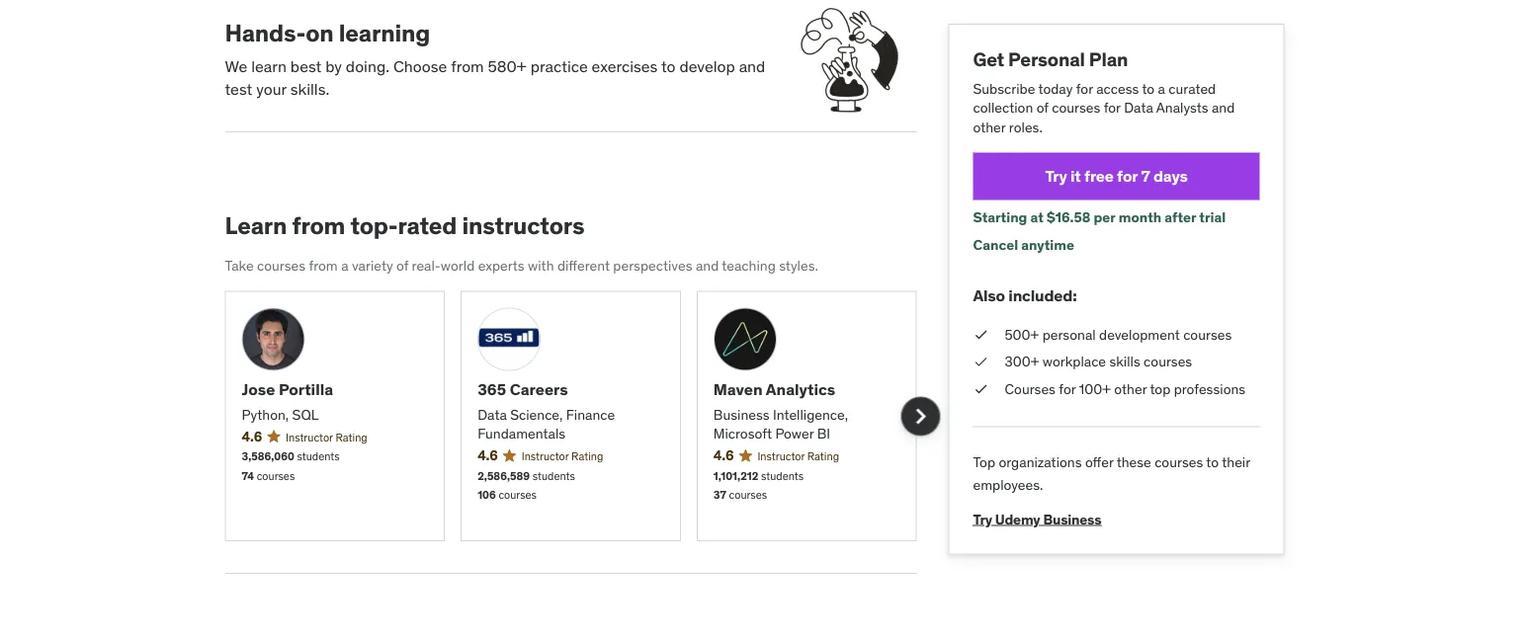 Task type: vqa. For each thing, say whether or not it's contained in the screenshot.
the right Data
yes



Task type: describe. For each thing, give the bounding box(es) containing it.
instructor rating for analytics
[[758, 450, 839, 464]]

rating for careers
[[571, 450, 603, 464]]

365 careers data science, finance fundamentals
[[478, 380, 615, 443]]

for left 100+
[[1059, 380, 1076, 398]]

learn from top-rated instructors
[[225, 211, 585, 240]]

top organizations offer these courses to their employees.
[[973, 454, 1250, 494]]

365
[[478, 380, 506, 400]]

plan
[[1089, 47, 1128, 71]]

top
[[973, 454, 996, 472]]

courses for 100+ other top professions
[[1005, 380, 1246, 398]]

instructor for careers
[[522, 450, 569, 464]]

try it free for 7 days link
[[973, 153, 1260, 200]]

power
[[775, 425, 814, 443]]

$16.58
[[1047, 209, 1091, 226]]

real-
[[412, 257, 441, 274]]

jose portilla python, sql
[[242, 380, 333, 424]]

instructor for analytics
[[758, 450, 805, 464]]

100+
[[1079, 380, 1111, 398]]

your
[[256, 78, 287, 99]]

hands-on learning we learn best by doing. choose from 580+ practice exercises to develop and test your skills.
[[225, 18, 766, 99]]

maven
[[714, 380, 763, 400]]

instructor for portilla
[[286, 431, 333, 444]]

learning
[[339, 18, 430, 48]]

learn
[[251, 56, 287, 76]]

get personal plan subscribe today for access to a curated collection of courses for data analysts and other roles.
[[973, 47, 1235, 136]]

instructor rating for careers
[[522, 450, 603, 464]]

for right today
[[1076, 79, 1093, 97]]

best
[[291, 56, 322, 76]]

and inside the hands-on learning we learn best by doing. choose from 580+ practice exercises to develop and test your skills.
[[739, 56, 766, 76]]

4.6 for maven analytics
[[714, 447, 734, 465]]

74
[[242, 469, 254, 483]]

access
[[1097, 79, 1139, 97]]

1,101,212 students 37 courses
[[714, 469, 804, 502]]

jose portilla link
[[242, 379, 428, 401]]

science,
[[510, 406, 563, 424]]

courses inside get personal plan subscribe today for access to a curated collection of courses for data analysts and other roles.
[[1052, 99, 1101, 117]]

500+ personal development courses
[[1005, 326, 1232, 343]]

these
[[1117, 454, 1152, 472]]

data inside 365 careers data science, finance fundamentals
[[478, 406, 507, 424]]

4.6 for 365 careers
[[478, 447, 498, 465]]

finance
[[566, 406, 615, 424]]

for left 7
[[1117, 166, 1138, 186]]

test
[[225, 78, 252, 99]]

by
[[325, 56, 342, 76]]

courses
[[1005, 380, 1056, 398]]

on
[[306, 18, 334, 48]]

and inside learn from top-rated instructors element
[[696, 257, 719, 274]]

collection
[[973, 99, 1033, 117]]

also
[[973, 285, 1005, 306]]

jose
[[242, 380, 275, 400]]

365 careers link
[[478, 379, 664, 401]]

doing.
[[346, 56, 390, 76]]

106
[[478, 488, 496, 502]]

3,586,060 students 74 courses
[[242, 450, 340, 483]]

world
[[441, 257, 475, 274]]

try udemy business link
[[973, 496, 1102, 528]]

analysts
[[1157, 99, 1209, 117]]

580+
[[488, 56, 527, 76]]

fundamentals
[[478, 425, 566, 443]]

python,
[[242, 406, 289, 424]]

a inside get personal plan subscribe today for access to a curated collection of courses for data analysts and other roles.
[[1158, 79, 1166, 97]]

subscribe
[[973, 79, 1035, 97]]

try for try it free for 7 days
[[1045, 166, 1067, 186]]

xsmall image for 500+
[[973, 325, 989, 345]]

hands-
[[225, 18, 306, 48]]

business for analytics
[[714, 406, 770, 424]]

teaching
[[722, 257, 776, 274]]

300+
[[1005, 353, 1039, 371]]

skills.
[[290, 78, 330, 99]]

2,586,589
[[478, 469, 530, 483]]

get
[[973, 47, 1004, 71]]

anytime
[[1021, 236, 1075, 254]]

4.6 for jose portilla
[[242, 428, 262, 445]]

students for portilla
[[297, 450, 340, 464]]

data inside get personal plan subscribe today for access to a curated collection of courses for data analysts and other roles.
[[1124, 99, 1154, 117]]

develop
[[680, 56, 735, 76]]

rated
[[398, 211, 457, 240]]

7
[[1141, 166, 1150, 186]]

with
[[528, 257, 554, 274]]

sql
[[292, 406, 319, 424]]

offer
[[1085, 454, 1114, 472]]



Task type: locate. For each thing, give the bounding box(es) containing it.
2 horizontal spatial instructor rating
[[758, 450, 839, 464]]

to
[[661, 56, 676, 76], [1142, 79, 1155, 97], [1206, 454, 1219, 472]]

intelligence,
[[773, 406, 848, 424]]

and inside get personal plan subscribe today for access to a curated collection of courses for data analysts and other roles.
[[1212, 99, 1235, 117]]

to inside get personal plan subscribe today for access to a curated collection of courses for data analysts and other roles.
[[1142, 79, 1155, 97]]

starting
[[973, 209, 1028, 226]]

2 horizontal spatial students
[[761, 469, 804, 483]]

personal
[[1008, 47, 1085, 71]]

personal
[[1043, 326, 1096, 343]]

for down access
[[1104, 99, 1121, 117]]

data down access
[[1124, 99, 1154, 117]]

courses up professions
[[1183, 326, 1232, 343]]

rating
[[336, 431, 367, 444], [571, 450, 603, 464], [807, 450, 839, 464]]

month
[[1119, 209, 1162, 226]]

to inside top organizations offer these courses to their employees.
[[1206, 454, 1219, 472]]

1 horizontal spatial other
[[1114, 380, 1147, 398]]

xsmall image down also
[[973, 325, 989, 345]]

from left top-
[[292, 211, 345, 240]]

included:
[[1009, 285, 1077, 306]]

business for udemy
[[1043, 511, 1102, 528]]

instructor down fundamentals
[[522, 450, 569, 464]]

try
[[1045, 166, 1067, 186], [973, 511, 992, 528]]

1 vertical spatial data
[[478, 406, 507, 424]]

from left 580+
[[451, 56, 484, 76]]

1 vertical spatial try
[[973, 511, 992, 528]]

1 horizontal spatial rating
[[571, 450, 603, 464]]

0 horizontal spatial a
[[341, 257, 348, 274]]

500+
[[1005, 326, 1039, 343]]

workplace
[[1043, 353, 1106, 371]]

1 vertical spatial of
[[396, 257, 408, 274]]

0 vertical spatial xsmall image
[[973, 325, 989, 345]]

to inside the hands-on learning we learn best by doing. choose from 580+ practice exercises to develop and test your skills.
[[661, 56, 676, 76]]

1 horizontal spatial data
[[1124, 99, 1154, 117]]

it
[[1071, 166, 1081, 186]]

37
[[714, 488, 727, 502]]

students
[[297, 450, 340, 464], [533, 469, 575, 483], [761, 469, 804, 483]]

1 horizontal spatial a
[[1158, 79, 1166, 97]]

analytics
[[766, 380, 836, 400]]

0 horizontal spatial instructor
[[286, 431, 333, 444]]

practice
[[531, 56, 588, 76]]

0 horizontal spatial to
[[661, 56, 676, 76]]

2 vertical spatial to
[[1206, 454, 1219, 472]]

students for careers
[[533, 469, 575, 483]]

other down skills
[[1114, 380, 1147, 398]]

2 horizontal spatial 4.6
[[714, 447, 734, 465]]

data
[[1124, 99, 1154, 117], [478, 406, 507, 424]]

cancel
[[973, 236, 1018, 254]]

of inside learn from top-rated instructors element
[[396, 257, 408, 274]]

choose
[[393, 56, 447, 76]]

2,586,589 students 106 courses
[[478, 469, 575, 502]]

try udemy business
[[973, 511, 1102, 528]]

1 horizontal spatial students
[[533, 469, 575, 483]]

instructor rating down power
[[758, 450, 839, 464]]

to left the develop
[[661, 56, 676, 76]]

2 xsmall image from the top
[[973, 352, 989, 372]]

0 vertical spatial business
[[714, 406, 770, 424]]

also included:
[[973, 285, 1077, 306]]

instructor down "sql"
[[286, 431, 333, 444]]

and down curated
[[1212, 99, 1235, 117]]

xsmall image
[[973, 380, 989, 399]]

0 horizontal spatial of
[[396, 257, 408, 274]]

employees.
[[973, 476, 1043, 494]]

0 horizontal spatial rating
[[336, 431, 367, 444]]

trial
[[1199, 209, 1226, 226]]

1 horizontal spatial and
[[739, 56, 766, 76]]

rating for analytics
[[807, 450, 839, 464]]

1 vertical spatial business
[[1043, 511, 1102, 528]]

students inside 3,586,060 students 74 courses
[[297, 450, 340, 464]]

free
[[1084, 166, 1114, 186]]

4.6 down python,
[[242, 428, 262, 445]]

today
[[1039, 79, 1073, 97]]

at
[[1031, 209, 1044, 226]]

courses down 3,586,060
[[257, 469, 295, 483]]

rating for portilla
[[336, 431, 367, 444]]

business right udemy
[[1043, 511, 1102, 528]]

take
[[225, 257, 254, 274]]

students right the 2,586,589
[[533, 469, 575, 483]]

2 horizontal spatial rating
[[807, 450, 839, 464]]

0 horizontal spatial students
[[297, 450, 340, 464]]

try left it
[[1045, 166, 1067, 186]]

maven analytics business intelligence, microsoft power bi
[[714, 380, 848, 443]]

experts
[[478, 257, 525, 274]]

rating down bi
[[807, 450, 839, 464]]

curated
[[1169, 79, 1216, 97]]

1,101,212
[[714, 469, 759, 483]]

roles.
[[1009, 118, 1043, 136]]

of down today
[[1037, 99, 1049, 117]]

we
[[225, 56, 247, 76]]

and
[[739, 56, 766, 76], [1212, 99, 1235, 117], [696, 257, 719, 274]]

0 vertical spatial data
[[1124, 99, 1154, 117]]

students inside 2,586,589 students 106 courses
[[533, 469, 575, 483]]

try inside try it free for 7 days link
[[1045, 166, 1067, 186]]

try inside try udemy business link
[[973, 511, 992, 528]]

1 horizontal spatial instructor rating
[[522, 450, 603, 464]]

courses
[[1052, 99, 1101, 117], [257, 257, 306, 274], [1183, 326, 1232, 343], [1144, 353, 1192, 371], [1155, 454, 1203, 472], [257, 469, 295, 483], [499, 488, 537, 502], [729, 488, 767, 502]]

of left real-
[[396, 257, 408, 274]]

maven analytics link
[[714, 379, 900, 401]]

udemy
[[995, 511, 1041, 528]]

instructor down power
[[758, 450, 805, 464]]

next image
[[905, 401, 937, 432]]

learn from top-rated instructors element
[[225, 211, 941, 542]]

learn
[[225, 211, 287, 240]]

students down "sql"
[[297, 450, 340, 464]]

1 vertical spatial a
[[341, 257, 348, 274]]

1 horizontal spatial business
[[1043, 511, 1102, 528]]

instructor rating
[[286, 431, 367, 444], [522, 450, 603, 464], [758, 450, 839, 464]]

variety
[[352, 257, 393, 274]]

development
[[1099, 326, 1180, 343]]

0 vertical spatial try
[[1045, 166, 1067, 186]]

students inside 1,101,212 students 37 courses
[[761, 469, 804, 483]]

perspectives
[[613, 257, 693, 274]]

xsmall image for 300+
[[973, 352, 989, 372]]

top
[[1150, 380, 1171, 398]]

try for try udemy business
[[973, 511, 992, 528]]

students down power
[[761, 469, 804, 483]]

take courses from a variety of real-world experts with different perspectives and teaching styles.
[[225, 257, 818, 274]]

1 vertical spatial and
[[1212, 99, 1235, 117]]

3,586,060
[[242, 450, 294, 464]]

a left variety at left
[[341, 257, 348, 274]]

4.6
[[242, 428, 262, 445], [478, 447, 498, 465], [714, 447, 734, 465]]

1 horizontal spatial 4.6
[[478, 447, 498, 465]]

exercises
[[592, 56, 658, 76]]

4.6 up the 2,586,589
[[478, 447, 498, 465]]

and left teaching
[[696, 257, 719, 274]]

0 vertical spatial and
[[739, 56, 766, 76]]

try it free for 7 days
[[1045, 166, 1188, 186]]

instructor rating down "sql"
[[286, 431, 367, 444]]

to right access
[[1142, 79, 1155, 97]]

xsmall image
[[973, 325, 989, 345], [973, 352, 989, 372]]

other inside get personal plan subscribe today for access to a curated collection of courses for data analysts and other roles.
[[973, 118, 1006, 136]]

business inside maven analytics business intelligence, microsoft power bi
[[714, 406, 770, 424]]

starting at $16.58 per month after trial cancel anytime
[[973, 209, 1226, 254]]

bi
[[817, 425, 831, 443]]

1 vertical spatial other
[[1114, 380, 1147, 398]]

courses down 1,101,212
[[729, 488, 767, 502]]

300+ workplace skills courses
[[1005, 353, 1192, 371]]

rating down finance
[[571, 450, 603, 464]]

and right the develop
[[739, 56, 766, 76]]

after
[[1165, 209, 1196, 226]]

professions
[[1174, 380, 1246, 398]]

instructor rating for portilla
[[286, 431, 367, 444]]

portilla
[[279, 380, 333, 400]]

courses down today
[[1052, 99, 1101, 117]]

4.6 up 1,101,212
[[714, 447, 734, 465]]

of
[[1037, 99, 1049, 117], [396, 257, 408, 274]]

business
[[714, 406, 770, 424], [1043, 511, 1102, 528]]

1 horizontal spatial of
[[1037, 99, 1049, 117]]

2 vertical spatial and
[[696, 257, 719, 274]]

0 vertical spatial to
[[661, 56, 676, 76]]

0 vertical spatial a
[[1158, 79, 1166, 97]]

2 horizontal spatial instructor
[[758, 450, 805, 464]]

courses inside 1,101,212 students 37 courses
[[729, 488, 767, 502]]

0 horizontal spatial other
[[973, 118, 1006, 136]]

1 xsmall image from the top
[[973, 325, 989, 345]]

0 vertical spatial from
[[451, 56, 484, 76]]

of inside get personal plan subscribe today for access to a curated collection of courses for data analysts and other roles.
[[1037, 99, 1049, 117]]

per
[[1094, 209, 1116, 226]]

business up microsoft
[[714, 406, 770, 424]]

0 horizontal spatial instructor rating
[[286, 431, 367, 444]]

instructor rating up 2,586,589 students 106 courses
[[522, 450, 603, 464]]

courses inside 2,586,589 students 106 courses
[[499, 488, 537, 502]]

to left their
[[1206, 454, 1219, 472]]

courses right these
[[1155, 454, 1203, 472]]

courses inside top organizations offer these courses to their employees.
[[1155, 454, 1203, 472]]

from left variety at left
[[309, 257, 338, 274]]

courses down the 2,586,589
[[499, 488, 537, 502]]

0 horizontal spatial 4.6
[[242, 428, 262, 445]]

0 horizontal spatial data
[[478, 406, 507, 424]]

0 vertical spatial other
[[973, 118, 1006, 136]]

2 vertical spatial from
[[309, 257, 338, 274]]

1 horizontal spatial try
[[1045, 166, 1067, 186]]

0 horizontal spatial try
[[973, 511, 992, 528]]

1 horizontal spatial to
[[1142, 79, 1155, 97]]

data down 365
[[478, 406, 507, 424]]

other down collection
[[973, 118, 1006, 136]]

0 horizontal spatial and
[[696, 257, 719, 274]]

from
[[451, 56, 484, 76], [292, 211, 345, 240], [309, 257, 338, 274]]

0 vertical spatial of
[[1037, 99, 1049, 117]]

microsoft
[[714, 425, 772, 443]]

xsmall image up xsmall image at the right bottom of the page
[[973, 352, 989, 372]]

rating down jose portilla link
[[336, 431, 367, 444]]

styles.
[[779, 257, 818, 274]]

2 horizontal spatial and
[[1212, 99, 1235, 117]]

top-
[[350, 211, 398, 240]]

courses right the take
[[257, 257, 306, 274]]

courses up top
[[1144, 353, 1192, 371]]

students for analytics
[[761, 469, 804, 483]]

1 horizontal spatial instructor
[[522, 450, 569, 464]]

from inside the hands-on learning we learn best by doing. choose from 580+ practice exercises to develop and test your skills.
[[451, 56, 484, 76]]

0 horizontal spatial business
[[714, 406, 770, 424]]

1 vertical spatial to
[[1142, 79, 1155, 97]]

a up analysts
[[1158, 79, 1166, 97]]

2 horizontal spatial to
[[1206, 454, 1219, 472]]

instructor
[[286, 431, 333, 444], [522, 450, 569, 464], [758, 450, 805, 464]]

courses inside 3,586,060 students 74 courses
[[257, 469, 295, 483]]

their
[[1222, 454, 1250, 472]]

1 vertical spatial xsmall image
[[973, 352, 989, 372]]

try left udemy
[[973, 511, 992, 528]]

1 vertical spatial from
[[292, 211, 345, 240]]

carousel element
[[225, 291, 941, 542]]



